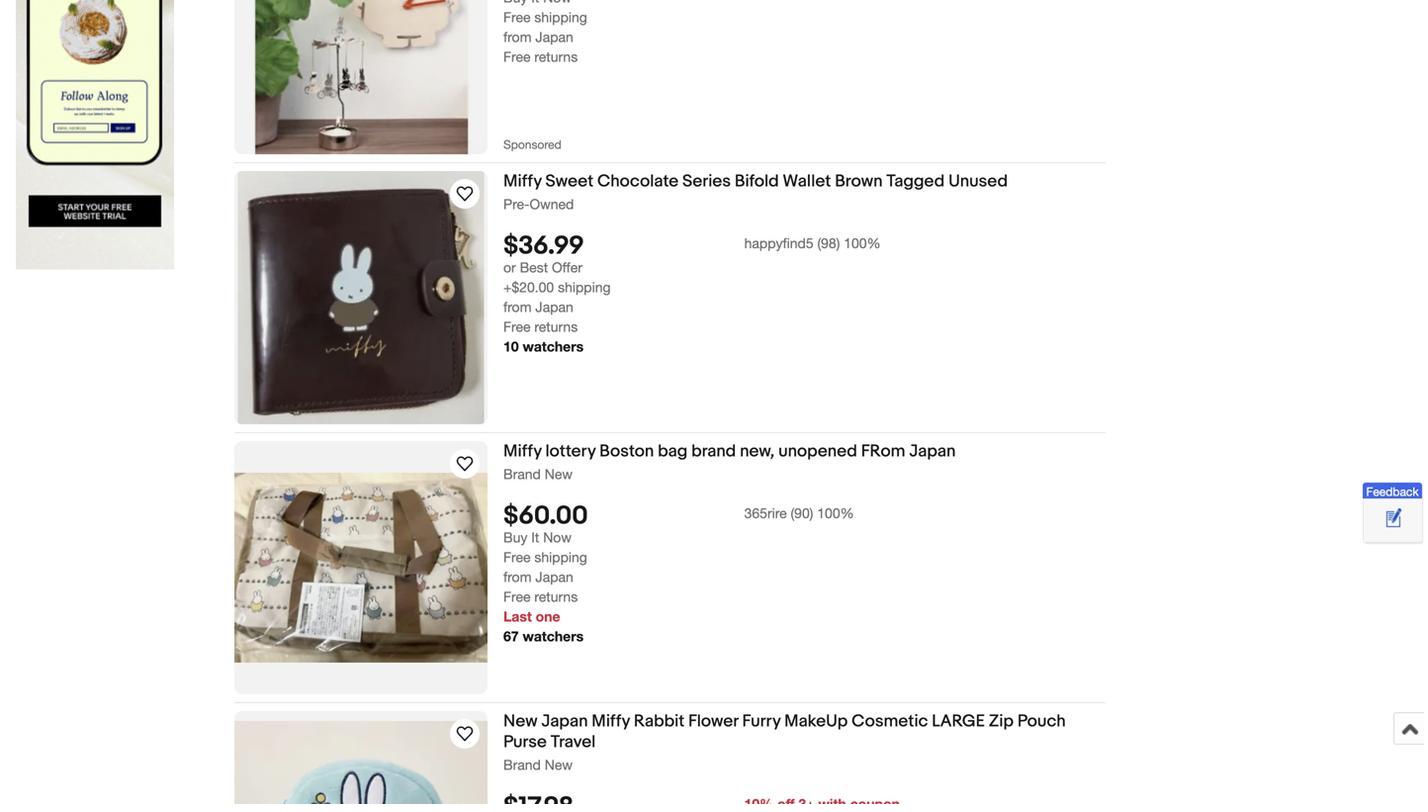 Task type: describe. For each thing, give the bounding box(es) containing it.
unused
[[949, 171, 1008, 192]]

lottery
[[546, 441, 596, 462]]

brown
[[835, 171, 883, 192]]

free shipping from japan free returns
[[504, 9, 587, 65]]

returns inside free shipping from japan free returns
[[535, 48, 578, 65]]

free inside happyfind5 (98) 100% or best offer +$20.00 shipping from japan free returns 10 watchers
[[504, 318, 531, 335]]

large
[[932, 711, 985, 732]]

from inside free shipping from japan free returns
[[504, 29, 532, 45]]

cosmetic
[[852, 711, 928, 732]]

new japan miffy rabbit flower furry makeup cosmetic large zip pouch purse travel heading
[[504, 711, 1066, 753]]

watchers inside 365rire (90) 100% buy it now free shipping from japan free returns last one 67 watchers
[[523, 628, 584, 644]]

japan inside miffy lottery boston bag brand new, unopened from japan brand new
[[909, 441, 956, 462]]

shipping for 365rire (90) 100% buy it now free shipping from japan free returns last one 67 watchers
[[535, 549, 587, 565]]

watchers inside happyfind5 (98) 100% or best offer +$20.00 shipping from japan free returns 10 watchers
[[523, 338, 584, 355]]

returns for happyfind5 (98) 100% or best offer +$20.00 shipping from japan free returns 10 watchers
[[535, 318, 578, 335]]

pouch
[[1018, 711, 1066, 732]]

miffy for $60.00
[[504, 441, 542, 462]]

purse
[[504, 732, 547, 753]]

5 free from the top
[[504, 588, 531, 605]]

365rire (90) 100% buy it now free shipping from japan free returns last one 67 watchers
[[504, 505, 854, 644]]

brand
[[692, 441, 736, 462]]

japan inside new japan miffy rabbit flower furry makeup cosmetic large zip pouch purse travel brand new
[[541, 711, 588, 732]]

(98)
[[818, 235, 840, 251]]

japan inside 365rire (90) 100% buy it now free shipping from japan free returns last one 67 watchers
[[536, 569, 574, 585]]

it
[[531, 529, 539, 545]]

$36.99
[[504, 231, 584, 262]]

brand inside miffy lottery boston bag brand new, unopened from japan brand new
[[504, 466, 541, 482]]

japan inside happyfind5 (98) 100% or best offer +$20.00 shipping from japan free returns 10 watchers
[[536, 299, 574, 315]]

100% for happyfind5 (98) 100% or best offer +$20.00 shipping from japan free returns 10 watchers
[[844, 235, 881, 251]]

miffy inside new japan miffy rabbit flower furry makeup cosmetic large zip pouch purse travel brand new
[[592, 711, 630, 732]]

watch miffy lottery boston bag brand new, unopened from japan image
[[453, 452, 477, 476]]

bag
[[658, 441, 688, 462]]

japan inside free shipping from japan free returns
[[536, 29, 574, 45]]

miffy sweet chocolate series bifold wallet brown tagged unused link
[[504, 171, 1106, 196]]

miffy sweet chocolate series bifold wallet brown tagged unused image
[[238, 171, 484, 425]]

+$20.00
[[504, 279, 554, 295]]

new,
[[740, 441, 775, 462]]

miffy for $36.99
[[504, 171, 542, 192]]

miffy lottery boston bag brand new, unopened from japan image
[[234, 473, 488, 663]]

miffy lottery boston bag brand new, unopened from japan heading
[[504, 441, 956, 462]]

1 free from the top
[[504, 9, 531, 25]]



Task type: vqa. For each thing, say whether or not it's contained in the screenshot.
the bottom watchers
yes



Task type: locate. For each thing, give the bounding box(es) containing it.
0 vertical spatial new
[[545, 466, 573, 482]]

zip
[[989, 711, 1014, 732]]

100% right '(90)'
[[817, 505, 854, 521]]

1 from from the top
[[504, 29, 532, 45]]

100% right '(98)'
[[844, 235, 881, 251]]

1 vertical spatial from
[[504, 299, 532, 315]]

1 vertical spatial brand
[[504, 757, 541, 773]]

shipping inside free shipping from japan free returns
[[535, 9, 587, 25]]

3 from from the top
[[504, 569, 532, 585]]

watch miffy sweet chocolate series bifold wallet brown tagged unused image
[[453, 182, 477, 206]]

new inside miffy lottery boston bag brand new, unopened from japan brand new
[[545, 466, 573, 482]]

miffy up pre-
[[504, 171, 542, 192]]

miffy lottery boston bag brand new, unopened from japan link
[[504, 441, 1106, 466]]

1 vertical spatial returns
[[535, 318, 578, 335]]

or
[[504, 259, 516, 275]]

1 vertical spatial 100%
[[817, 505, 854, 521]]

chocolate
[[598, 171, 679, 192]]

0 vertical spatial brand
[[504, 466, 541, 482]]

new japan miffy rabbit flower furry makeup cosmetic large zip pouch purse travel image
[[234, 721, 488, 804]]

feedback
[[1367, 485, 1419, 498]]

tagged
[[887, 171, 945, 192]]

3 returns from the top
[[535, 588, 578, 605]]

10
[[504, 338, 519, 355]]

2 vertical spatial miffy
[[592, 711, 630, 732]]

from
[[504, 29, 532, 45], [504, 299, 532, 315], [504, 569, 532, 585]]

miffy sweet chocolate series bifold wallet brown tagged unused pre-owned
[[504, 171, 1008, 212]]

bifold
[[735, 171, 779, 192]]

boston
[[600, 441, 654, 462]]

100%
[[844, 235, 881, 251], [817, 505, 854, 521]]

1 watchers from the top
[[523, 338, 584, 355]]

travel
[[551, 732, 596, 753]]

one
[[536, 608, 560, 625]]

0 vertical spatial from
[[504, 29, 532, 45]]

miffy left the rabbit
[[592, 711, 630, 732]]

returns inside 365rire (90) 100% buy it now free shipping from japan free returns last one 67 watchers
[[535, 588, 578, 605]]

miffy rotary candle image
[[234, 0, 488, 155]]

watch new japan miffy rabbit flower furry makeup cosmetic large zip pouch purse travel image
[[453, 722, 477, 746]]

100% inside 365rire (90) 100% buy it now free shipping from japan free returns last one 67 watchers
[[817, 505, 854, 521]]

new
[[545, 466, 573, 482], [504, 711, 538, 732], [545, 757, 573, 773]]

(90)
[[791, 505, 813, 521]]

furry
[[742, 711, 781, 732]]

$60.00
[[504, 501, 588, 532]]

new japan miffy rabbit flower furry makeup cosmetic large zip pouch purse travel brand new
[[504, 711, 1066, 773]]

2 returns from the top
[[535, 318, 578, 335]]

miffy
[[504, 171, 542, 192], [504, 441, 542, 462], [592, 711, 630, 732]]

happyfind5 (98) 100% or best offer +$20.00 shipping from japan free returns 10 watchers
[[504, 235, 881, 355]]

2 vertical spatial new
[[545, 757, 573, 773]]

365rire
[[744, 505, 787, 521]]

2 vertical spatial returns
[[535, 588, 578, 605]]

unopened
[[779, 441, 858, 462]]

1 vertical spatial miffy
[[504, 441, 542, 462]]

1 vertical spatial shipping
[[558, 279, 611, 295]]

0 vertical spatial miffy
[[504, 171, 542, 192]]

makeup
[[785, 711, 848, 732]]

1 returns from the top
[[535, 48, 578, 65]]

sweet
[[546, 171, 594, 192]]

miffy left lottery
[[504, 441, 542, 462]]

offer
[[552, 259, 583, 275]]

wallet
[[783, 171, 831, 192]]

from for happyfind5 (98) 100% or best offer +$20.00 shipping from japan free returns 10 watchers
[[504, 299, 532, 315]]

series
[[682, 171, 731, 192]]

2 from from the top
[[504, 299, 532, 315]]

from
[[861, 441, 906, 462]]

now
[[543, 529, 572, 545]]

brand
[[504, 466, 541, 482], [504, 757, 541, 773]]

3 free from the top
[[504, 318, 531, 335]]

miffy inside the miffy sweet chocolate series bifold wallet brown tagged unused pre-owned
[[504, 171, 542, 192]]

1 brand from the top
[[504, 466, 541, 482]]

watchers down one
[[523, 628, 584, 644]]

miffy inside miffy lottery boston bag brand new, unopened from japan brand new
[[504, 441, 542, 462]]

buy
[[504, 529, 528, 545]]

brand up $60.00
[[504, 466, 541, 482]]

new down travel
[[545, 757, 573, 773]]

best
[[520, 259, 548, 275]]

japan
[[536, 29, 574, 45], [536, 299, 574, 315], [909, 441, 956, 462], [536, 569, 574, 585], [541, 711, 588, 732]]

from inside happyfind5 (98) 100% or best offer +$20.00 shipping from japan free returns 10 watchers
[[504, 299, 532, 315]]

from for 365rire (90) 100% buy it now free shipping from japan free returns last one 67 watchers
[[504, 569, 532, 585]]

watchers right 10
[[523, 338, 584, 355]]

4 free from the top
[[504, 549, 531, 565]]

returns
[[535, 48, 578, 65], [535, 318, 578, 335], [535, 588, 578, 605]]

0 vertical spatial 100%
[[844, 235, 881, 251]]

shipping inside happyfind5 (98) 100% or best offer +$20.00 shipping from japan free returns 10 watchers
[[558, 279, 611, 295]]

0 vertical spatial shipping
[[535, 9, 587, 25]]

2 watchers from the top
[[523, 628, 584, 644]]

2 brand from the top
[[504, 757, 541, 773]]

from inside 365rire (90) 100% buy it now free shipping from japan free returns last one 67 watchers
[[504, 569, 532, 585]]

0 vertical spatial watchers
[[523, 338, 584, 355]]

last
[[504, 608, 532, 625]]

miffy lottery boston bag brand new, unopened from japan brand new
[[504, 441, 956, 482]]

rabbit
[[634, 711, 685, 732]]

2 free from the top
[[504, 48, 531, 65]]

100% inside happyfind5 (98) 100% or best offer +$20.00 shipping from japan free returns 10 watchers
[[844, 235, 881, 251]]

2 vertical spatial from
[[504, 569, 532, 585]]

happyfind5
[[744, 235, 814, 251]]

advertisement region
[[16, 0, 174, 270]]

0 vertical spatial returns
[[535, 48, 578, 65]]

new down lottery
[[545, 466, 573, 482]]

returns inside happyfind5 (98) 100% or best offer +$20.00 shipping from japan free returns 10 watchers
[[535, 318, 578, 335]]

free
[[504, 9, 531, 25], [504, 48, 531, 65], [504, 318, 531, 335], [504, 549, 531, 565], [504, 588, 531, 605]]

shipping inside 365rire (90) 100% buy it now free shipping from japan free returns last one 67 watchers
[[535, 549, 587, 565]]

watchers
[[523, 338, 584, 355], [523, 628, 584, 644]]

new japan miffy rabbit flower furry makeup cosmetic large zip pouch purse travel link
[[504, 711, 1106, 756]]

pre-
[[504, 196, 530, 212]]

1 vertical spatial watchers
[[523, 628, 584, 644]]

1 vertical spatial new
[[504, 711, 538, 732]]

returns for 365rire (90) 100% buy it now free shipping from japan free returns last one 67 watchers
[[535, 588, 578, 605]]

miffy sweet chocolate series bifold wallet brown tagged unused heading
[[504, 171, 1008, 192]]

owned
[[530, 196, 574, 212]]

2 vertical spatial shipping
[[535, 549, 587, 565]]

new left travel
[[504, 711, 538, 732]]

100% for 365rire (90) 100% buy it now free shipping from japan free returns last one 67 watchers
[[817, 505, 854, 521]]

brand down purse at the left of page
[[504, 757, 541, 773]]

shipping
[[535, 9, 587, 25], [558, 279, 611, 295], [535, 549, 587, 565]]

shipping for happyfind5 (98) 100% or best offer +$20.00 shipping from japan free returns 10 watchers
[[558, 279, 611, 295]]

67
[[504, 628, 519, 644]]

brand inside new japan miffy rabbit flower furry makeup cosmetic large zip pouch purse travel brand new
[[504, 757, 541, 773]]

flower
[[688, 711, 739, 732]]



